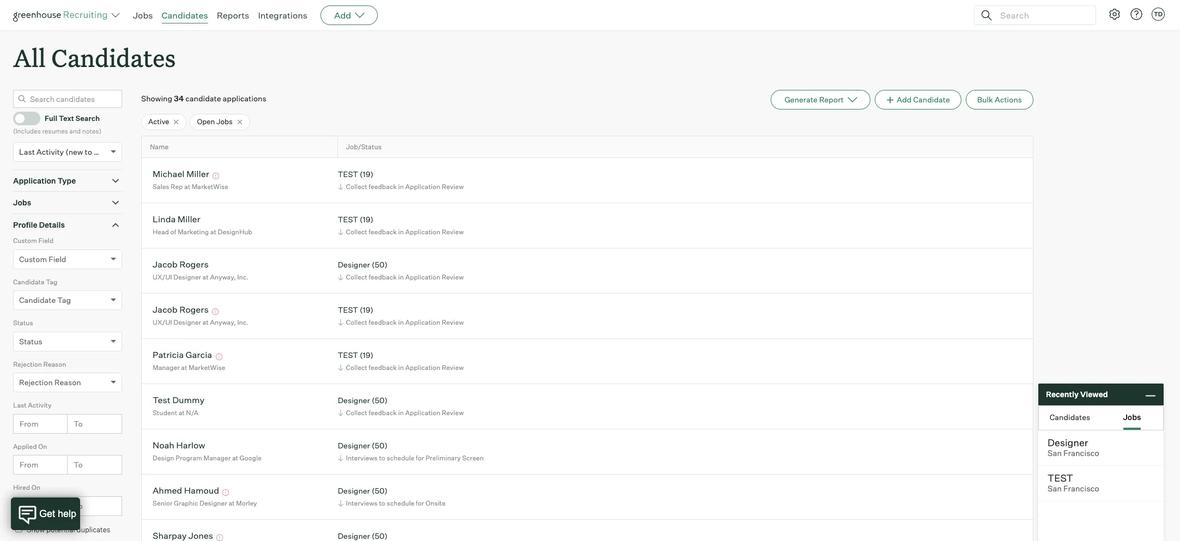 Task type: describe. For each thing, give the bounding box(es) containing it.
design
[[153, 454, 174, 462]]

1 vertical spatial status
[[19, 337, 42, 346]]

garcia
[[186, 350, 212, 361]]

schedule for designer (50) interviews to schedule for preliminary screen
[[387, 454, 415, 462]]

search
[[76, 114, 100, 123]]

active
[[148, 117, 169, 126]]

at down 'jacob rogers'
[[203, 318, 209, 327]]

2 jacob rogers link from the top
[[153, 304, 209, 317]]

1 vertical spatial field
[[49, 254, 66, 264]]

2 collect feedback in application review link from the top
[[336, 227, 467, 237]]

patricia garcia link
[[153, 350, 212, 362]]

designer (50) interviews to schedule for preliminary screen
[[338, 441, 484, 462]]

jacob rogers ux/ui designer at anyway, inc.
[[153, 259, 249, 281]]

review for fifth collect feedback in application review link from the bottom
[[442, 228, 464, 236]]

1 vertical spatial rejection reason
[[19, 378, 81, 387]]

all
[[13, 41, 46, 74]]

open
[[197, 117, 215, 126]]

at inside linda miller head of marketing at designhub
[[210, 228, 216, 236]]

dummy
[[172, 395, 205, 406]]

profile
[[13, 220, 37, 229]]

show potential duplicates
[[27, 525, 110, 534]]

(new
[[66, 147, 83, 156]]

michael miller
[[153, 169, 209, 180]]

test san francisco
[[1048, 472, 1100, 494]]

senior
[[153, 499, 173, 508]]

full
[[45, 114, 57, 123]]

rejection reason element
[[13, 359, 122, 400]]

at inside jacob rogers ux/ui designer at anyway, inc.
[[203, 273, 209, 281]]

to for designer (50) interviews to schedule for onsite
[[379, 499, 385, 508]]

name
[[150, 143, 169, 151]]

application for 4th collect feedback in application review link from the top
[[405, 318, 440, 327]]

td button
[[1150, 5, 1167, 23]]

sales rep at marketwise
[[153, 183, 228, 191]]

graphic
[[174, 499, 198, 508]]

test for garcia
[[338, 351, 358, 360]]

0 vertical spatial candidate tag
[[13, 278, 57, 286]]

senior graphic designer at morley
[[153, 499, 257, 508]]

integrations
[[258, 10, 308, 21]]

last for last activity
[[13, 401, 27, 410]]

details
[[39, 220, 65, 229]]

text
[[59, 114, 74, 123]]

ahmed hamoud link
[[153, 485, 219, 498]]

2 vertical spatial candidates
[[1050, 412, 1091, 422]]

onsite
[[426, 499, 446, 508]]

on for hired on
[[31, 484, 40, 492]]

inc. inside jacob rogers ux/ui designer at anyway, inc.
[[237, 273, 249, 281]]

feedback for fourth collect feedback in application review link from the bottom of the page
[[369, 273, 397, 281]]

miller for linda
[[178, 214, 200, 225]]

interviews to schedule for preliminary screen link
[[336, 453, 487, 463]]

add for add
[[334, 10, 351, 21]]

(50) for test dummy
[[372, 396, 388, 405]]

in for sixth collect feedback in application review link from the bottom
[[398, 183, 404, 191]]

application for fourth collect feedback in application review link from the bottom of the page
[[405, 273, 440, 281]]

reports
[[217, 10, 249, 21]]

marketing
[[178, 228, 209, 236]]

1 vertical spatial reason
[[54, 378, 81, 387]]

google
[[240, 454, 262, 462]]

add for add candidate
[[897, 95, 912, 104]]

michael miller has been in application review for more than 5 days image
[[211, 173, 221, 180]]

1 vertical spatial candidates
[[51, 41, 176, 74]]

program
[[176, 454, 202, 462]]

all candidates
[[13, 41, 176, 74]]

duplicates
[[77, 525, 110, 534]]

integrations link
[[258, 10, 308, 21]]

san for designer
[[1048, 449, 1062, 459]]

add candidate link
[[875, 90, 962, 110]]

designer (50) collect feedback in application review for dummy
[[338, 396, 464, 417]]

profile details
[[13, 220, 65, 229]]

hired on
[[13, 484, 40, 492]]

candidate inside add candidate 'link'
[[914, 95, 950, 104]]

rep
[[171, 183, 183, 191]]

interviews for designer (50) interviews to schedule for onsite
[[346, 499, 378, 508]]

1 vertical spatial candidate tag
[[19, 296, 71, 305]]

from for hired
[[20, 501, 38, 511]]

noah harlow link
[[153, 440, 205, 453]]

francisco for test
[[1064, 484, 1100, 494]]

actions
[[995, 95, 1022, 104]]

report
[[819, 95, 844, 104]]

n/a
[[186, 409, 198, 417]]

linda miller link
[[153, 214, 200, 226]]

in for first collect feedback in application review link from the bottom of the page
[[398, 409, 404, 417]]

at down patricia garcia link
[[181, 364, 187, 372]]

anyway, inside jacob rogers ux/ui designer at anyway, inc.
[[210, 273, 236, 281]]

generate
[[785, 95, 818, 104]]

feedback for 4th collect feedback in application review link from the top
[[369, 318, 397, 327]]

add button
[[321, 5, 378, 25]]

harlow
[[176, 440, 205, 451]]

review for 5th collect feedback in application review link from the top of the page
[[442, 364, 464, 372]]

review for fourth collect feedback in application review link from the bottom of the page
[[442, 273, 464, 281]]

reports link
[[217, 10, 249, 21]]

show
[[27, 525, 45, 534]]

manager inside noah harlow design program manager at google
[[204, 454, 231, 462]]

sharpay jones has been in technical interview for more than 14 days image
[[215, 535, 225, 541]]

tab list containing candidates
[[1039, 406, 1164, 430]]

designer inside jacob rogers ux/ui designer at anyway, inc.
[[174, 273, 201, 281]]

to for applied on
[[74, 460, 83, 470]]

designhub
[[218, 228, 252, 236]]

rogers for jacob rogers
[[179, 304, 209, 315]]

designer san francisco
[[1048, 437, 1100, 459]]

ahmed hamoud
[[153, 485, 219, 496]]

0 vertical spatial tag
[[46, 278, 57, 286]]

showing 34 candidate applications
[[141, 94, 266, 103]]

bulk actions link
[[966, 90, 1034, 110]]

(19) for jacob rogers
[[360, 306, 373, 315]]

(19) for michael miller
[[360, 170, 373, 179]]

sales
[[153, 183, 169, 191]]

in for 5th collect feedback in application review link from the top of the page
[[398, 364, 404, 372]]

Search candidates field
[[13, 90, 122, 108]]

candidate
[[186, 94, 221, 103]]

td button
[[1152, 8, 1165, 21]]

designer (50) interviews to schedule for onsite
[[338, 487, 446, 508]]

1 jacob rogers link from the top
[[153, 259, 209, 272]]

add candidate
[[897, 95, 950, 104]]

test
[[153, 395, 170, 406]]

(19) for patricia garcia
[[360, 351, 373, 360]]

interviews for designer (50) interviews to schedule for preliminary screen
[[346, 454, 378, 462]]

1 collect feedback in application review link from the top
[[336, 182, 467, 192]]

at inside test dummy student at n/a
[[179, 409, 185, 417]]

applied
[[13, 443, 37, 451]]

ahmed
[[153, 485, 182, 496]]

application for fifth collect feedback in application review link from the bottom
[[405, 228, 440, 236]]

ahmed hamoud has been in onsite for more than 21 days image
[[221, 490, 231, 496]]

viewed
[[1081, 390, 1108, 399]]

jobs link
[[133, 10, 153, 21]]

san for test
[[1048, 484, 1062, 494]]

for for designer (50) interviews to schedule for onsite
[[416, 499, 424, 508]]

(includes
[[13, 127, 41, 135]]

and
[[69, 127, 81, 135]]

last activity (new to old) option
[[19, 147, 108, 156]]

test dummy link
[[153, 395, 205, 408]]

designer (50)
[[338, 532, 388, 541]]

linda
[[153, 214, 176, 225]]

hired
[[13, 484, 30, 492]]

job/status
[[346, 143, 382, 151]]

collect for fourth collect feedback in application review link from the bottom of the page
[[346, 273, 367, 281]]

candidates link
[[162, 10, 208, 21]]

configure image
[[1108, 8, 1122, 21]]

feedback for 5th collect feedback in application review link from the top of the page
[[369, 364, 397, 372]]

1 vertical spatial custom field
[[19, 254, 66, 264]]

1 vertical spatial tag
[[57, 296, 71, 305]]

jacob rogers has been in application review for more than 5 days image
[[211, 309, 220, 315]]

for for designer (50) interviews to schedule for preliminary screen
[[416, 454, 424, 462]]

custom field element
[[13, 236, 122, 277]]

patricia
[[153, 350, 184, 361]]

open jobs
[[197, 117, 233, 126]]

0 vertical spatial rejection
[[13, 360, 42, 368]]

test for rogers
[[338, 306, 358, 315]]

review for first collect feedback in application review link from the bottom of the page
[[442, 409, 464, 417]]



Task type: vqa. For each thing, say whether or not it's contained in the screenshot.
3rd "(19)" from the bottom of the page
yes



Task type: locate. For each thing, give the bounding box(es) containing it.
application for 5th collect feedback in application review link from the top of the page
[[405, 364, 440, 372]]

add inside popup button
[[334, 10, 351, 21]]

0 vertical spatial francisco
[[1064, 449, 1100, 459]]

san inside test san francisco
[[1048, 484, 1062, 494]]

1 ux/ui from the top
[[153, 273, 172, 281]]

recently
[[1046, 390, 1079, 399]]

last activity
[[13, 401, 51, 410]]

1 from from the top
[[20, 419, 38, 428]]

recently viewed
[[1046, 390, 1108, 399]]

(50) inside designer (50) interviews to schedule for preliminary screen
[[372, 441, 388, 451]]

candidate down custom field element
[[13, 278, 45, 286]]

test for miller
[[338, 170, 358, 179]]

from for applied
[[20, 460, 38, 470]]

2 feedback from the top
[[369, 228, 397, 236]]

marketwise down "garcia"
[[189, 364, 225, 372]]

1 in from the top
[[398, 183, 404, 191]]

designer inside designer (50) interviews to schedule for preliminary screen
[[338, 441, 370, 451]]

1 vertical spatial miller
[[178, 214, 200, 225]]

designer inside designer (50) interviews to schedule for onsite
[[338, 487, 370, 496]]

0 horizontal spatial add
[[334, 10, 351, 21]]

application
[[13, 176, 56, 185], [405, 183, 440, 191], [405, 228, 440, 236], [405, 273, 440, 281], [405, 318, 440, 327], [405, 364, 440, 372], [405, 409, 440, 417]]

0 vertical spatial status
[[13, 319, 33, 327]]

activity
[[36, 147, 64, 156], [28, 401, 51, 410]]

1 vertical spatial anyway,
[[210, 318, 236, 327]]

1 horizontal spatial add
[[897, 95, 912, 104]]

1 horizontal spatial manager
[[204, 454, 231, 462]]

resumes
[[42, 127, 68, 135]]

1 schedule from the top
[[387, 454, 415, 462]]

5 review from the top
[[442, 364, 464, 372]]

0 vertical spatial last
[[19, 147, 35, 156]]

patricia garcia
[[153, 350, 212, 361]]

jacob rogers link down of
[[153, 259, 209, 272]]

patricia garcia has been in application review for more than 5 days image
[[214, 354, 224, 361]]

rogers up ux/ui designer at anyway, inc.
[[179, 304, 209, 315]]

interviews inside designer (50) interviews to schedule for preliminary screen
[[346, 454, 378, 462]]

san
[[1048, 449, 1062, 459], [1048, 484, 1062, 494]]

(19)
[[360, 170, 373, 179], [360, 215, 373, 224], [360, 306, 373, 315], [360, 351, 373, 360]]

2 (50) from the top
[[372, 396, 388, 405]]

0 vertical spatial miller
[[186, 169, 209, 180]]

designer (50) collect feedback in application review for rogers
[[338, 260, 464, 281]]

application for sixth collect feedback in application review link from the bottom
[[405, 183, 440, 191]]

to for designer (50) interviews to schedule for preliminary screen
[[379, 454, 385, 462]]

candidate left 'bulk'
[[914, 95, 950, 104]]

miller up marketing
[[178, 214, 200, 225]]

review for 4th collect feedback in application review link from the top
[[442, 318, 464, 327]]

collect for 4th collect feedback in application review link from the top
[[346, 318, 367, 327]]

showing
[[141, 94, 172, 103]]

1 (50) from the top
[[372, 260, 388, 270]]

2 vertical spatial from
[[20, 501, 38, 511]]

san down the designer san francisco
[[1048, 484, 1062, 494]]

at right marketing
[[210, 228, 216, 236]]

2 in from the top
[[398, 228, 404, 236]]

(50) inside designer (50) interviews to schedule for onsite
[[372, 487, 388, 496]]

1 vertical spatial schedule
[[387, 499, 415, 508]]

candidates
[[162, 10, 208, 21], [51, 41, 176, 74], [1050, 412, 1091, 422]]

3 to from the top
[[74, 501, 83, 511]]

rogers
[[179, 259, 209, 270], [179, 304, 209, 315]]

anyway, down jacob rogers has been in application review for more than 5 days icon
[[210, 318, 236, 327]]

(50) for jacob rogers
[[372, 260, 388, 270]]

2 vertical spatial to
[[379, 499, 385, 508]]

test (19) collect feedback in application review for michael miller
[[338, 170, 464, 191]]

in for fifth collect feedback in application review link from the bottom
[[398, 228, 404, 236]]

0 vertical spatial jacob rogers link
[[153, 259, 209, 272]]

noah harlow design program manager at google
[[153, 440, 262, 462]]

0 vertical spatial activity
[[36, 147, 64, 156]]

candidate reports are now available! apply filters and select "view in app" element
[[771, 90, 871, 110]]

morley
[[236, 499, 257, 508]]

2 review from the top
[[442, 228, 464, 236]]

2 vertical spatial candidate
[[19, 296, 56, 305]]

5 (50) from the top
[[372, 532, 388, 541]]

marketwise down michael miller has been in application review for more than 5 days icon
[[192, 183, 228, 191]]

1 for from the top
[[416, 454, 424, 462]]

miller inside linda miller head of marketing at designhub
[[178, 214, 200, 225]]

1 vertical spatial san
[[1048, 484, 1062, 494]]

miller up sales rep at marketwise
[[186, 169, 209, 180]]

0 vertical spatial san
[[1048, 449, 1062, 459]]

candidate tag down custom field element
[[13, 278, 57, 286]]

tag
[[46, 278, 57, 286], [57, 296, 71, 305]]

6 feedback from the top
[[369, 409, 397, 417]]

hamoud
[[184, 485, 219, 496]]

schedule up designer (50) interviews to schedule for onsite
[[387, 454, 415, 462]]

from down applied on
[[20, 460, 38, 470]]

1 designer (50) collect feedback in application review from the top
[[338, 260, 464, 281]]

interviews up designer (50) interviews to schedule for onsite
[[346, 454, 378, 462]]

last down (includes
[[19, 147, 35, 156]]

3 collect feedback in application review link from the top
[[336, 272, 467, 282]]

jacob for jacob rogers
[[153, 304, 178, 315]]

3 review from the top
[[442, 273, 464, 281]]

1 collect from the top
[[346, 183, 367, 191]]

1 rogers from the top
[[179, 259, 209, 270]]

custom down profile details on the left
[[19, 254, 47, 264]]

jacob rogers link up ux/ui designer at anyway, inc.
[[153, 304, 209, 317]]

2 test (19) collect feedback in application review from the top
[[338, 215, 464, 236]]

3 (50) from the top
[[372, 441, 388, 451]]

5 collect feedback in application review link from the top
[[336, 363, 467, 373]]

bulk
[[977, 95, 993, 104]]

3 (19) from the top
[[360, 306, 373, 315]]

for left onsite
[[416, 499, 424, 508]]

francisco
[[1064, 449, 1100, 459], [1064, 484, 1100, 494]]

on
[[38, 443, 47, 451], [31, 484, 40, 492]]

1 san from the top
[[1048, 449, 1062, 459]]

activity down rejection reason element
[[28, 401, 51, 410]]

generate report button
[[771, 90, 871, 110]]

4 feedback from the top
[[369, 318, 397, 327]]

collect for first collect feedback in application review link from the bottom of the page
[[346, 409, 367, 417]]

review for sixth collect feedback in application review link from the bottom
[[442, 183, 464, 191]]

ux/ui down 'jacob rogers'
[[153, 318, 172, 327]]

test (19) collect feedback in application review
[[338, 170, 464, 191], [338, 215, 464, 236], [338, 306, 464, 327], [338, 351, 464, 372]]

0 vertical spatial for
[[416, 454, 424, 462]]

application type
[[13, 176, 76, 185]]

(50) for noah harlow
[[372, 441, 388, 451]]

0 vertical spatial custom
[[13, 237, 37, 245]]

jacob rogers link
[[153, 259, 209, 272], [153, 304, 209, 317]]

to up the designer (50)
[[379, 499, 385, 508]]

4 (19) from the top
[[360, 351, 373, 360]]

rejection reason up last activity
[[19, 378, 81, 387]]

activity down the resumes
[[36, 147, 64, 156]]

san inside the designer san francisco
[[1048, 449, 1062, 459]]

designer inside the designer san francisco
[[1048, 437, 1089, 449]]

activity for last activity
[[28, 401, 51, 410]]

schedule left onsite
[[387, 499, 415, 508]]

schedule inside designer (50) interviews to schedule for onsite
[[387, 499, 415, 508]]

4 (50) from the top
[[372, 487, 388, 496]]

2 anyway, from the top
[[210, 318, 236, 327]]

candidate
[[914, 95, 950, 104], [13, 278, 45, 286], [19, 296, 56, 305]]

to for last activity (new to old)
[[85, 147, 92, 156]]

ux/ui inside jacob rogers ux/ui designer at anyway, inc.
[[153, 273, 172, 281]]

0 vertical spatial field
[[38, 237, 54, 245]]

type
[[57, 176, 76, 185]]

2 francisco from the top
[[1064, 484, 1100, 494]]

francisco down the designer san francisco
[[1064, 484, 1100, 494]]

notes)
[[82, 127, 101, 135]]

34
[[174, 94, 184, 103]]

on right the hired
[[31, 484, 40, 492]]

collect
[[346, 183, 367, 191], [346, 228, 367, 236], [346, 273, 367, 281], [346, 318, 367, 327], [346, 364, 367, 372], [346, 409, 367, 417]]

5 in from the top
[[398, 364, 404, 372]]

0 vertical spatial to
[[85, 147, 92, 156]]

potential
[[46, 525, 75, 534]]

0 vertical spatial on
[[38, 443, 47, 451]]

2 (19) from the top
[[360, 215, 373, 224]]

5 collect from the top
[[346, 364, 367, 372]]

greenhouse recruiting image
[[13, 9, 111, 22]]

3 feedback from the top
[[369, 273, 397, 281]]

checkmark image
[[18, 114, 26, 122]]

candidate up status element
[[19, 296, 56, 305]]

candidate tag up status element
[[19, 296, 71, 305]]

miller
[[186, 169, 209, 180], [178, 214, 200, 225]]

tag down custom field element
[[46, 278, 57, 286]]

1 vertical spatial rejection
[[19, 378, 53, 387]]

1 vertical spatial marketwise
[[189, 364, 225, 372]]

preliminary
[[426, 454, 461, 462]]

1 test (19) collect feedback in application review from the top
[[338, 170, 464, 191]]

Show potential duplicates checkbox
[[15, 525, 22, 533]]

schedule inside designer (50) interviews to schedule for preliminary screen
[[387, 454, 415, 462]]

michael miller link
[[153, 169, 209, 181]]

1 vertical spatial inc.
[[237, 318, 249, 327]]

at right rep
[[184, 183, 190, 191]]

francisco up test san francisco
[[1064, 449, 1100, 459]]

jacob rogers
[[153, 304, 209, 315]]

collect for sixth collect feedback in application review link from the bottom
[[346, 183, 367, 191]]

candidates right jobs 'link'
[[162, 10, 208, 21]]

custom field
[[13, 237, 54, 245], [19, 254, 66, 264]]

activity for last activity (new to old)
[[36, 147, 64, 156]]

add inside 'link'
[[897, 95, 912, 104]]

2 to from the top
[[74, 460, 83, 470]]

0 vertical spatial manager
[[153, 364, 180, 372]]

schedule
[[387, 454, 415, 462], [387, 499, 415, 508]]

status up rejection reason element
[[19, 337, 42, 346]]

1 review from the top
[[442, 183, 464, 191]]

1 vertical spatial candidate
[[13, 278, 45, 286]]

candidate tag
[[13, 278, 57, 286], [19, 296, 71, 305]]

1 vertical spatial manager
[[204, 454, 231, 462]]

at inside noah harlow design program manager at google
[[232, 454, 238, 462]]

test (19) collect feedback in application review for jacob rogers
[[338, 306, 464, 327]]

at up 'jacob rogers'
[[203, 273, 209, 281]]

1 feedback from the top
[[369, 183, 397, 191]]

tab list
[[1039, 406, 1164, 430]]

miller for michael
[[186, 169, 209, 180]]

2 vertical spatial to
[[74, 501, 83, 511]]

rogers for jacob rogers ux/ui designer at anyway, inc.
[[179, 259, 209, 270]]

at left 'google'
[[232, 454, 238, 462]]

0 horizontal spatial manager
[[153, 364, 180, 372]]

0 vertical spatial interviews
[[346, 454, 378, 462]]

status down candidate tag element
[[13, 319, 33, 327]]

2 for from the top
[[416, 499, 424, 508]]

to up designer (50) interviews to schedule for onsite
[[379, 454, 385, 462]]

francisco inside test san francisco
[[1064, 484, 1100, 494]]

5 feedback from the top
[[369, 364, 397, 372]]

1 vertical spatial for
[[416, 499, 424, 508]]

0 vertical spatial candidate
[[914, 95, 950, 104]]

from down hired on
[[20, 501, 38, 511]]

manager down the patricia
[[153, 364, 180, 372]]

1 jacob from the top
[[153, 259, 178, 270]]

0 vertical spatial add
[[334, 10, 351, 21]]

from for last
[[20, 419, 38, 428]]

interviews
[[346, 454, 378, 462], [346, 499, 378, 508]]

jacob for jacob rogers ux/ui designer at anyway, inc.
[[153, 259, 178, 270]]

4 test (19) collect feedback in application review from the top
[[338, 351, 464, 372]]

interviews inside designer (50) interviews to schedule for onsite
[[346, 499, 378, 508]]

3 from from the top
[[20, 501, 38, 511]]

0 vertical spatial jacob
[[153, 259, 178, 270]]

2 schedule from the top
[[387, 499, 415, 508]]

2 rogers from the top
[[179, 304, 209, 315]]

1 (19) from the top
[[360, 170, 373, 179]]

6 collect from the top
[[346, 409, 367, 417]]

1 vertical spatial jacob rogers link
[[153, 304, 209, 317]]

jobs
[[133, 10, 153, 21], [216, 117, 233, 126], [13, 198, 31, 207], [1123, 412, 1142, 422]]

td
[[1154, 10, 1163, 18]]

custom down profile at the top left
[[13, 237, 37, 245]]

for inside designer (50) interviews to schedule for preliminary screen
[[416, 454, 424, 462]]

feedback for fifth collect feedback in application review link from the bottom
[[369, 228, 397, 236]]

jacob
[[153, 259, 178, 270], [153, 304, 178, 315]]

0 vertical spatial inc.
[[237, 273, 249, 281]]

san up test san francisco
[[1048, 449, 1062, 459]]

test (19) collect feedback in application review for patricia garcia
[[338, 351, 464, 372]]

0 vertical spatial marketwise
[[192, 183, 228, 191]]

full text search (includes resumes and notes)
[[13, 114, 101, 135]]

manager at marketwise
[[153, 364, 225, 372]]

francisco for designer
[[1064, 449, 1100, 459]]

test inside test san francisco
[[1048, 472, 1074, 484]]

interviews up the designer (50)
[[346, 499, 378, 508]]

applied on
[[13, 443, 47, 451]]

in for fourth collect feedback in application review link from the bottom of the page
[[398, 273, 404, 281]]

1 vertical spatial custom
[[19, 254, 47, 264]]

candidate tag element
[[13, 277, 122, 318]]

in for 4th collect feedback in application review link from the top
[[398, 318, 404, 327]]

1 vertical spatial on
[[31, 484, 40, 492]]

noah
[[153, 440, 174, 451]]

1 vertical spatial to
[[74, 460, 83, 470]]

1 anyway, from the top
[[210, 273, 236, 281]]

feedback for first collect feedback in application review link from the bottom of the page
[[369, 409, 397, 417]]

at left n/a
[[179, 409, 185, 417]]

2 san from the top
[[1048, 484, 1062, 494]]

collect for 5th collect feedback in application review link from the top of the page
[[346, 364, 367, 372]]

2 collect from the top
[[346, 228, 367, 236]]

Search text field
[[998, 7, 1086, 23]]

2 interviews from the top
[[346, 499, 378, 508]]

bulk actions
[[977, 95, 1022, 104]]

1 vertical spatial ux/ui
[[153, 318, 172, 327]]

4 in from the top
[[398, 318, 404, 327]]

to for last activity
[[74, 419, 83, 428]]

0 vertical spatial anyway,
[[210, 273, 236, 281]]

candidates down recently viewed at right bottom
[[1050, 412, 1091, 422]]

at down ahmed hamoud has been in onsite for more than 21 days icon
[[229, 499, 235, 508]]

to left old) at the left top of the page
[[85, 147, 92, 156]]

2 ux/ui from the top
[[153, 318, 172, 327]]

to for hired on
[[74, 501, 83, 511]]

application for first collect feedback in application review link from the bottom of the page
[[405, 409, 440, 417]]

0 vertical spatial to
[[74, 419, 83, 428]]

0 vertical spatial rejection reason
[[13, 360, 66, 368]]

last up "applied"
[[13, 401, 27, 410]]

0 vertical spatial candidates
[[162, 10, 208, 21]]

6 review from the top
[[442, 409, 464, 417]]

1 interviews from the top
[[346, 454, 378, 462]]

for left preliminary
[[416, 454, 424, 462]]

feedback
[[369, 183, 397, 191], [369, 228, 397, 236], [369, 273, 397, 281], [369, 318, 397, 327], [369, 364, 397, 372], [369, 409, 397, 417]]

student
[[153, 409, 177, 417]]

old)
[[94, 147, 108, 156]]

2 inc. from the top
[[237, 318, 249, 327]]

jacob inside jacob rogers ux/ui designer at anyway, inc.
[[153, 259, 178, 270]]

0 vertical spatial ux/ui
[[153, 273, 172, 281]]

1 francisco from the top
[[1064, 449, 1100, 459]]

michael
[[153, 169, 185, 180]]

collect for fifth collect feedback in application review link from the bottom
[[346, 228, 367, 236]]

designer
[[338, 260, 370, 270], [174, 273, 201, 281], [174, 318, 201, 327], [338, 396, 370, 405], [1048, 437, 1089, 449], [338, 441, 370, 451], [338, 487, 370, 496], [200, 499, 227, 508], [338, 532, 370, 541]]

0 vertical spatial reason
[[43, 360, 66, 368]]

from
[[20, 419, 38, 428], [20, 460, 38, 470], [20, 501, 38, 511]]

1 vertical spatial rogers
[[179, 304, 209, 315]]

generate report
[[785, 95, 844, 104]]

4 collect from the top
[[346, 318, 367, 327]]

jacob down head
[[153, 259, 178, 270]]

6 collect feedback in application review link from the top
[[336, 408, 467, 418]]

linda miller head of marketing at designhub
[[153, 214, 252, 236]]

rogers down marketing
[[179, 259, 209, 270]]

inc.
[[237, 273, 249, 281], [237, 318, 249, 327]]

3 collect from the top
[[346, 273, 367, 281]]

on right "applied"
[[38, 443, 47, 451]]

0 vertical spatial schedule
[[387, 454, 415, 462]]

last for last activity (new to old)
[[19, 147, 35, 156]]

on for applied on
[[38, 443, 47, 451]]

1 vertical spatial jacob
[[153, 304, 178, 315]]

(50)
[[372, 260, 388, 270], [372, 396, 388, 405], [372, 441, 388, 451], [372, 487, 388, 496], [372, 532, 388, 541]]

to inside designer (50) interviews to schedule for preliminary screen
[[379, 454, 385, 462]]

0 vertical spatial from
[[20, 419, 38, 428]]

3 test (19) collect feedback in application review from the top
[[338, 306, 464, 327]]

1 vertical spatial activity
[[28, 401, 51, 410]]

1 vertical spatial to
[[379, 454, 385, 462]]

0 vertical spatial rogers
[[179, 259, 209, 270]]

anyway, up jacob rogers has been in application review for more than 5 days icon
[[210, 273, 236, 281]]

4 collect feedback in application review link from the top
[[336, 317, 467, 328]]

rejection reason down status element
[[13, 360, 66, 368]]

manager right program
[[204, 454, 231, 462]]

for
[[416, 454, 424, 462], [416, 499, 424, 508]]

candidates down jobs 'link'
[[51, 41, 176, 74]]

1 to from the top
[[74, 419, 83, 428]]

0 vertical spatial designer (50) collect feedback in application review
[[338, 260, 464, 281]]

jacob up ux/ui designer at anyway, inc.
[[153, 304, 178, 315]]

2 jacob from the top
[[153, 304, 178, 315]]

schedule for designer (50) interviews to schedule for onsite
[[387, 499, 415, 508]]

1 vertical spatial last
[[13, 401, 27, 410]]

to inside designer (50) interviews to schedule for onsite
[[379, 499, 385, 508]]

2 designer (50) collect feedback in application review from the top
[[338, 396, 464, 417]]

2 from from the top
[[20, 460, 38, 470]]

3 in from the top
[[398, 273, 404, 281]]

1 vertical spatial designer (50) collect feedback in application review
[[338, 396, 464, 417]]

applications
[[223, 94, 266, 103]]

1 vertical spatial add
[[897, 95, 912, 104]]

rogers inside jacob rogers ux/ui designer at anyway, inc.
[[179, 259, 209, 270]]

feedback for sixth collect feedback in application review link from the bottom
[[369, 183, 397, 191]]

6 in from the top
[[398, 409, 404, 417]]

ux/ui designer at anyway, inc.
[[153, 318, 249, 327]]

francisco inside the designer san francisco
[[1064, 449, 1100, 459]]

0 vertical spatial custom field
[[13, 237, 54, 245]]

reason
[[43, 360, 66, 368], [54, 378, 81, 387]]

test dummy student at n/a
[[153, 395, 205, 417]]

1 inc. from the top
[[237, 273, 249, 281]]

interviews to schedule for onsite link
[[336, 498, 448, 509]]

1 vertical spatial interviews
[[346, 499, 378, 508]]

tag up status element
[[57, 296, 71, 305]]

for inside designer (50) interviews to schedule for onsite
[[416, 499, 424, 508]]

from down last activity
[[20, 419, 38, 428]]

status element
[[13, 318, 122, 359]]

anyway,
[[210, 273, 236, 281], [210, 318, 236, 327]]

4 review from the top
[[442, 318, 464, 327]]

ux/ui up 'jacob rogers'
[[153, 273, 172, 281]]

head
[[153, 228, 169, 236]]

manager
[[153, 364, 180, 372], [204, 454, 231, 462]]

1 vertical spatial from
[[20, 460, 38, 470]]

1 vertical spatial francisco
[[1064, 484, 1100, 494]]



